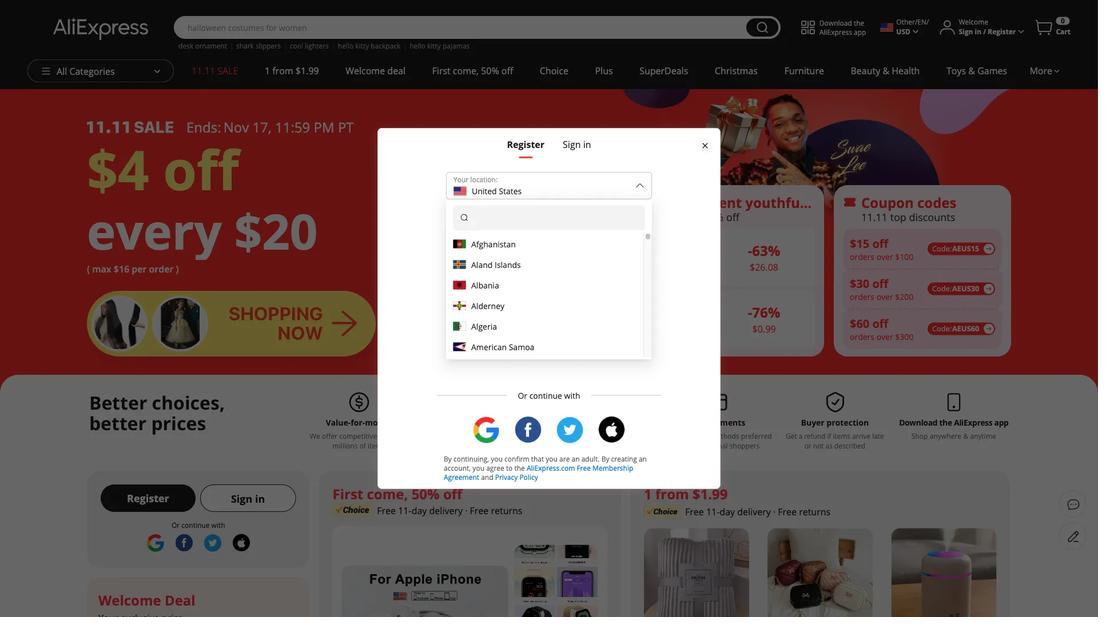 Task type: locate. For each thing, give the bounding box(es) containing it.
2 icon image from the left
[[656, 196, 670, 210]]

algeria
[[471, 321, 497, 332]]

kitty left backpack
[[355, 41, 369, 51]]

0 horizontal spatial continue
[[182, 521, 210, 530]]

None text field
[[471, 211, 622, 225]]

Email address text field
[[454, 228, 629, 251]]

icon image left a
[[469, 196, 483, 210]]

over inside $30 off orders over $200
[[877, 292, 893, 302]]

or
[[518, 390, 528, 401], [172, 521, 180, 530]]

free
[[577, 464, 591, 473], [377, 505, 396, 517], [470, 505, 489, 517], [685, 506, 704, 519], [778, 506, 797, 519]]

0 horizontal spatial by
[[444, 455, 452, 464]]

1 vertical spatial 11.11
[[862, 210, 888, 224]]

0 vertical spatial $1.99
[[296, 65, 319, 77]]

2 vertical spatial sign
[[231, 492, 253, 506]]

0 horizontal spatial first
[[333, 485, 363, 504]]

aliexpress.com
[[527, 464, 575, 473]]

furniture
[[785, 65, 824, 77]]

1 horizontal spatial first
[[432, 65, 451, 77]]

0 vertical spatial sign in
[[563, 138, 591, 151]]

1 horizontal spatial hello
[[410, 41, 426, 51]]

orders up '$60'
[[850, 292, 875, 302]]

1 vertical spatial 1
[[644, 485, 652, 504]]

11:59
[[275, 118, 310, 136]]

1 horizontal spatial ·
[[773, 506, 776, 519]]

delivery for $1.99
[[738, 506, 771, 519]]

3 orders from the top
[[850, 332, 875, 342]]

welcome for welcome
[[959, 17, 989, 27]]

1 horizontal spatial 1
[[644, 485, 652, 504]]

aland
[[471, 259, 493, 270]]

choice image
[[333, 504, 373, 517]]

product image image
[[469, 229, 526, 286], [663, 229, 706, 286], [469, 291, 526, 348], [663, 291, 706, 348]]

0 horizontal spatial you
[[473, 464, 485, 473]]

·
[[465, 505, 468, 517], [773, 506, 776, 519]]

icon image left coupon
[[843, 196, 857, 210]]

you left are
[[546, 455, 558, 464]]

over
[[877, 252, 893, 262], [877, 292, 893, 302], [877, 332, 893, 342]]

0 vertical spatial come,
[[453, 65, 479, 77]]

hello right backpack
[[410, 41, 426, 51]]

first come, 50% off link
[[419, 60, 527, 82]]

0 horizontal spatial or continue with
[[172, 521, 225, 530]]

2 orders from the top
[[850, 292, 875, 302]]

3 code: from the top
[[933, 324, 952, 334]]

icon image
[[469, 196, 483, 210], [656, 196, 670, 210], [843, 196, 857, 210]]

by
[[444, 455, 452, 464], [602, 455, 610, 464]]

1
[[265, 65, 270, 77], [644, 485, 652, 504]]

1 horizontal spatial kitty
[[427, 41, 441, 51]]

& inside beauty & health link
[[883, 65, 890, 77]]

that
[[531, 455, 544, 464]]

0 vertical spatial over
[[877, 252, 893, 262]]

&
[[883, 65, 890, 77], [969, 65, 975, 77]]

2 vertical spatial over
[[877, 332, 893, 342]]

1 vertical spatial over
[[877, 292, 893, 302]]

free 11-day delivery · free returns for 50%
[[377, 505, 523, 517]]

0 horizontal spatial free 11-day delivery · free returns
[[377, 505, 523, 517]]

the
[[854, 18, 865, 27], [515, 464, 525, 473]]

over inside $60 off orders over $300
[[877, 332, 893, 342]]

11-
[[398, 505, 412, 517], [707, 506, 720, 519]]

aeus15
[[953, 244, 980, 254]]

aland islands
[[471, 259, 521, 270]]

$1.99
[[296, 65, 319, 77], [693, 485, 728, 504]]

code: left aeus30
[[933, 284, 952, 294]]

0 horizontal spatial 11-
[[398, 505, 412, 517]]

first come, 50% off
[[432, 65, 513, 77], [333, 485, 462, 504]]

1 hello from the left
[[338, 41, 354, 51]]

returns for 1 from $1.99
[[799, 506, 831, 519]]

3 over from the top
[[877, 332, 893, 342]]

1 horizontal spatial an
[[639, 455, 647, 464]]

1 horizontal spatial $1.99
[[693, 485, 728, 504]]

max
[[92, 263, 111, 275]]

2 hello from the left
[[410, 41, 426, 51]]

0 horizontal spatial delivery
[[429, 505, 463, 517]]

an
[[572, 455, 580, 464], [639, 455, 647, 464]]

2 horizontal spatial you
[[546, 455, 558, 464]]

- for 76%
[[748, 303, 753, 322]]

11.11 sale link
[[179, 60, 252, 82]]

kitty left pajamas
[[427, 41, 441, 51]]

orders left $300
[[850, 332, 875, 342]]

an right creating
[[639, 455, 647, 464]]

up
[[675, 210, 688, 224]]

$4 off
[[87, 132, 239, 206]]

app
[[854, 27, 866, 36]]

first
[[432, 65, 451, 77], [333, 485, 363, 504]]

off inside $60 off orders over $300
[[873, 316, 889, 332]]

1 horizontal spatial 11.11
[[862, 210, 888, 224]]

0 horizontal spatial an
[[572, 455, 580, 464]]

hello right lighters
[[338, 41, 354, 51]]

ends: nov 17, 11:59 pm pt
[[187, 118, 354, 136]]

off inside $30 off orders over $200
[[873, 276, 889, 292]]

top
[[891, 210, 907, 224]]

0 vertical spatial continue
[[530, 390, 562, 401]]

0 horizontal spatial sign in
[[231, 492, 265, 506]]

you left "confirm"
[[491, 455, 503, 464]]

united states
[[472, 186, 522, 197]]

1 horizontal spatial by
[[602, 455, 610, 464]]

& for beauty
[[883, 65, 890, 77]]

2 kitty from the left
[[427, 41, 441, 51]]

0 vertical spatial from
[[272, 65, 293, 77]]

welcome deal link
[[87, 578, 310, 618]]

3 icon image from the left
[[843, 196, 857, 210]]

/ up games
[[984, 27, 986, 36]]

delivery for 50%
[[429, 505, 463, 517]]

0 vertical spatial or
[[518, 390, 528, 401]]

register with sms button
[[446, 303, 513, 317]]

orders inside $15 off orders over $100
[[850, 252, 875, 262]]

2 - from the top
[[748, 303, 753, 322]]

kitty for backpack
[[355, 41, 369, 51]]

1 icon image from the left
[[469, 196, 483, 210]]

2 vertical spatial welcome
[[98, 592, 161, 610]]

games
[[978, 65, 1008, 77]]

welcome
[[959, 17, 989, 27], [346, 65, 385, 77], [98, 592, 161, 610]]

50%
[[481, 65, 499, 77], [704, 210, 724, 224], [412, 485, 440, 504]]

1 - from the top
[[748, 242, 753, 260]]

1 vertical spatial or
[[172, 521, 180, 530]]

1 horizontal spatial free 11-day delivery · free returns
[[685, 506, 831, 519]]

2023 smart watch android phone 1.44'' inch color screen bluetooth call blood oxygen/pressure monitoring smart watch women men image
[[514, 546, 598, 618]]

code: left aeus60
[[933, 324, 952, 334]]

0 vertical spatial 50%
[[481, 65, 499, 77]]

over inside $15 off orders over $100
[[877, 252, 893, 262]]

to right agree
[[506, 464, 513, 473]]

/ right other/
[[927, 17, 929, 27]]

1 vertical spatial welcome
[[346, 65, 385, 77]]

2 horizontal spatial welcome
[[959, 17, 989, 27]]

2 vertical spatial orders
[[850, 332, 875, 342]]

$300
[[896, 332, 914, 342]]

over left $300
[[877, 332, 893, 342]]

- down $26.08
[[748, 303, 753, 322]]

returns
[[491, 505, 523, 517], [799, 506, 831, 519]]

1 horizontal spatial sign
[[563, 138, 581, 151]]

order
[[149, 263, 174, 275]]

1 horizontal spatial continue
[[530, 390, 562, 401]]

orders inside $60 off orders over $300
[[850, 332, 875, 342]]

code:
[[933, 244, 952, 254], [933, 284, 952, 294], [933, 324, 952, 334]]

1 horizontal spatial 50%
[[481, 65, 499, 77]]

0 horizontal spatial ·
[[465, 505, 468, 517]]

0 horizontal spatial &
[[883, 65, 890, 77]]

70x100cm milk velvet blanket, bed sheet, blanket, single dormitory, student coral velvet air conditioning, nap blanket, sofa image
[[644, 529, 750, 618]]

1 horizontal spatial returns
[[799, 506, 831, 519]]

0 horizontal spatial returns
[[491, 505, 523, 517]]

2 horizontal spatial with
[[564, 390, 580, 401]]

over for $30 off
[[877, 292, 893, 302]]

1 horizontal spatial day
[[720, 506, 735, 519]]

& inside toys & games link
[[969, 65, 975, 77]]

2 over from the top
[[877, 292, 893, 302]]

by up agreement
[[444, 455, 452, 464]]

$15
[[850, 236, 870, 252]]

1 kitty from the left
[[355, 41, 369, 51]]

0 horizontal spatial icon image
[[469, 196, 483, 210]]

islands
[[495, 259, 521, 270]]

1 horizontal spatial /
[[984, 27, 986, 36]]

11- for 50%
[[398, 505, 412, 517]]

icon image left confident
[[656, 196, 670, 210]]

privacy
[[495, 473, 518, 482]]

1 horizontal spatial in
[[583, 138, 591, 151]]

- inside -76% $0.99
[[748, 303, 753, 322]]

1 horizontal spatial welcome
[[346, 65, 385, 77]]

welcome for welcome deal
[[346, 65, 385, 77]]

2 horizontal spatial 50%
[[704, 210, 724, 224]]

icon image for coupon codes
[[843, 196, 857, 210]]

an right are
[[572, 455, 580, 464]]

11.11 left top
[[862, 210, 888, 224]]

icon image inside top picks link
[[469, 196, 483, 210]]

welcome deal link
[[332, 60, 419, 82]]

0 horizontal spatial kitty
[[355, 41, 369, 51]]

adult.
[[582, 455, 600, 464]]

1 over from the top
[[877, 252, 893, 262]]

christmas
[[715, 65, 758, 77]]

0 horizontal spatial hello
[[338, 41, 354, 51]]

2 code: from the top
[[933, 284, 952, 294]]

why choose a location?
[[446, 204, 521, 213]]

over left $100
[[877, 252, 893, 262]]

1 horizontal spatial with
[[479, 305, 495, 316]]

0 horizontal spatial day
[[412, 505, 427, 517]]

0 vertical spatial first come, 50% off
[[432, 65, 513, 77]]

1 horizontal spatial icon image
[[656, 196, 670, 210]]

& left health
[[883, 65, 890, 77]]

0 horizontal spatial from
[[272, 65, 293, 77]]

code: left aeus15 at the right top of page
[[933, 244, 952, 254]]

1 vertical spatial in
[[583, 138, 591, 151]]

2 vertical spatial in
[[255, 492, 265, 506]]

11.11
[[192, 65, 215, 77], [862, 210, 888, 224]]

1 horizontal spatial or continue with
[[518, 390, 580, 401]]

coupon bg image
[[843, 229, 1002, 349]]

sale
[[218, 65, 238, 77]]

download
[[820, 18, 852, 27]]

1 horizontal spatial the
[[854, 18, 865, 27]]

1 horizontal spatial sign in
[[563, 138, 591, 151]]

american
[[471, 342, 507, 353]]

welcome deal
[[346, 65, 406, 77]]

desk ornament
[[179, 41, 227, 51]]

0 horizontal spatial 1
[[265, 65, 270, 77]]

1 & from the left
[[883, 65, 890, 77]]

2 & from the left
[[969, 65, 975, 77]]

- for 63%
[[748, 242, 753, 260]]

1 orders from the top
[[850, 252, 875, 262]]

desk ornament link
[[179, 41, 227, 51]]

usd
[[897, 27, 911, 36]]

1 vertical spatial the
[[515, 464, 525, 473]]

0 vertical spatial the
[[854, 18, 865, 27]]

11- for $1.99
[[707, 506, 720, 519]]

ends:
[[187, 118, 221, 136]]

0 vertical spatial -
[[748, 242, 753, 260]]

off
[[502, 65, 513, 77], [163, 132, 239, 206], [726, 210, 740, 224], [873, 236, 889, 252], [873, 276, 889, 292], [873, 316, 889, 332], [443, 485, 462, 504]]

welcome left deal
[[98, 592, 161, 610]]

1 code: from the top
[[933, 244, 952, 254]]

the inside "download the aliexpress app"
[[854, 18, 865, 27]]

every
[[87, 198, 222, 264]]

1 vertical spatial first
[[333, 485, 363, 504]]

welcome up toys & games
[[959, 17, 989, 27]]

- inside "-63% $26.08"
[[748, 242, 753, 260]]

by right the adult.
[[602, 455, 610, 464]]

day for 50%
[[412, 505, 427, 517]]

0 horizontal spatial with
[[211, 521, 225, 530]]

$100
[[896, 252, 914, 262]]

0 horizontal spatial 11.11
[[192, 65, 215, 77]]

1 vertical spatial code:
[[933, 284, 952, 294]]

0 vertical spatial first
[[432, 65, 451, 77]]

codes
[[918, 193, 957, 212]]

1 horizontal spatial to
[[691, 210, 701, 224]]

& for toys
[[969, 65, 975, 77]]

orders for $15
[[850, 252, 875, 262]]

to right up
[[691, 210, 701, 224]]

11.11 sale
[[192, 65, 238, 77]]

-
[[748, 242, 753, 260], [748, 303, 753, 322]]

kitty for pajamas
[[427, 41, 441, 51]]

location?
[[492, 204, 521, 213]]

orders inside $30 off orders over $200
[[850, 292, 875, 302]]

1 vertical spatial 1 from $1.99
[[644, 485, 728, 504]]

1 from $1.99 link
[[252, 60, 332, 82]]

0 horizontal spatial to
[[506, 464, 513, 473]]

1 horizontal spatial from
[[656, 485, 689, 504]]

beauty
[[851, 65, 881, 77]]

1 vertical spatial -
[[748, 303, 753, 322]]

0 vertical spatial in
[[975, 27, 982, 36]]

- up $26.08
[[748, 242, 753, 260]]

free 11-day delivery · free returns for $1.99
[[685, 506, 831, 519]]

continue
[[530, 390, 562, 401], [182, 521, 210, 530]]

christmas link
[[702, 60, 771, 82]]

cool
[[290, 41, 303, 51]]

you left agree
[[473, 464, 485, 473]]

welcome for welcome deal
[[98, 592, 161, 610]]

1 vertical spatial come,
[[367, 485, 408, 504]]

deal
[[165, 592, 195, 610]]

1 vertical spatial continue
[[182, 521, 210, 530]]

over left $200
[[877, 292, 893, 302]]

0 horizontal spatial come,
[[367, 485, 408, 504]]

0 horizontal spatial the
[[515, 464, 525, 473]]

11.11 left sale
[[192, 65, 215, 77]]

orders up '$30' at right
[[850, 252, 875, 262]]

0 vertical spatial orders
[[850, 252, 875, 262]]

& right 'toys'
[[969, 65, 975, 77]]

styles
[[808, 193, 848, 212]]

categories
[[69, 65, 115, 78]]

0 horizontal spatial 1 from $1.99
[[265, 65, 319, 77]]

aliexpress.com free membership agreement link
[[444, 464, 634, 482]]

/
[[927, 17, 929, 27], [984, 27, 986, 36]]

2 an from the left
[[639, 455, 647, 464]]

None button
[[747, 18, 779, 37]]

aliexpress
[[820, 27, 852, 36]]

welcome down hello kitty backpack
[[346, 65, 385, 77]]



Task type: vqa. For each thing, say whether or not it's contained in the screenshot.
3D Sexy face tattoo stickers Temporary tattoos glitter fake tattoo rhinestones for woman Party face Jewels tatoo image
no



Task type: describe. For each thing, give the bounding box(es) containing it.
shark
[[236, 41, 254, 51]]

0 vertical spatial 1 from $1.99
[[265, 65, 319, 77]]

superdeals
[[640, 65, 688, 77]]

to inside "by continuing, you confirm that you are an adult. by creating an account, you agree to the"
[[506, 464, 513, 473]]

shark slippers
[[236, 41, 281, 51]]

1 vertical spatial sign
[[563, 138, 581, 151]]

0 horizontal spatial in
[[255, 492, 265, 506]]

discounts
[[909, 210, 956, 224]]

orders for $60
[[850, 332, 875, 342]]

1 vertical spatial with
[[564, 390, 580, 401]]

0 vertical spatial 1
[[265, 65, 270, 77]]

aeus60
[[953, 324, 980, 334]]

1 horizontal spatial 1 from $1.99
[[644, 485, 728, 504]]

plus link
[[582, 60, 626, 82]]

backpack
[[371, 41, 401, 51]]

76%
[[753, 303, 781, 322]]

lighters
[[305, 41, 329, 51]]

hello kitty backpack link
[[338, 41, 401, 51]]

$15 off orders over $100
[[850, 236, 914, 262]]

$60 off orders over $300
[[850, 316, 914, 342]]

slippers
[[256, 41, 281, 51]]

$4
[[87, 132, 149, 206]]

$200
[[896, 292, 914, 302]]

over for $60 off
[[877, 332, 893, 342]]

$16
[[114, 263, 129, 275]]

over for $15 off
[[877, 252, 893, 262]]

code: for $60 off
[[933, 324, 952, 334]]

download the aliexpress app
[[820, 18, 866, 36]]

en
[[918, 17, 927, 27]]

0 horizontal spatial or
[[172, 521, 180, 530]]

aliexpress.com free membership agreement
[[444, 464, 634, 482]]

0 cart
[[1056, 16, 1071, 36]]

code: aeus60
[[933, 324, 980, 334]]

creating
[[611, 455, 637, 464]]

off inside $15 off orders over $100
[[873, 236, 889, 252]]

samoa
[[509, 342, 535, 353]]

alderney
[[471, 301, 505, 312]]

the inside "by continuing, you confirm that you are an adult. by creating an account, you agree to the"
[[515, 464, 525, 473]]

$26.08
[[750, 261, 779, 274]]

register with sms
[[446, 305, 513, 316]]

0 vertical spatial to
[[691, 210, 701, 224]]

2 horizontal spatial sign
[[959, 27, 973, 36]]

confident youthful styles
[[675, 193, 848, 212]]

1 vertical spatial $1.99
[[693, 485, 728, 504]]

confident
[[675, 193, 742, 212]]

continuing,
[[454, 455, 489, 464]]

1 vertical spatial first come, 50% off
[[333, 485, 462, 504]]

day for $1.99
[[720, 506, 735, 519]]

privacy policy link
[[495, 473, 538, 482]]

coupon codes
[[862, 193, 957, 212]]

coupon
[[862, 193, 914, 212]]

0 vertical spatial or continue with
[[518, 390, 580, 401]]

pt
[[338, 118, 354, 136]]

free inside aliexpress.com free membership agreement
[[577, 464, 591, 473]]

first come, 50% off inside first come, 50% off link
[[432, 65, 513, 77]]

and
[[481, 473, 493, 482]]

usb cool mist sprayer portable 300ml electric air humidifier aroma oil diffuser with colorful night light for home car image
[[892, 529, 997, 618]]

-63% $26.08
[[748, 242, 781, 274]]

american samoa
[[471, 342, 535, 353]]

by continuing, you confirm that you are an adult. by creating an account, you agree to the
[[444, 455, 647, 473]]

2 vertical spatial 50%
[[412, 485, 440, 504]]

1 vertical spatial 50%
[[704, 210, 724, 224]]

other/
[[897, 17, 918, 27]]

hello kitty pajamas link
[[410, 41, 470, 51]]

welcome deal
[[98, 592, 195, 610]]

0 horizontal spatial $1.99
[[296, 65, 319, 77]]

cart
[[1056, 27, 1071, 36]]

more
[[1030, 65, 1053, 77]]

halloween costumes for women text field
[[182, 22, 741, 33]]

· for 1 from $1.99
[[773, 506, 776, 519]]

$30 off orders over $200
[[850, 276, 914, 302]]

2 vertical spatial with
[[211, 521, 225, 530]]

plus
[[595, 65, 613, 77]]

Password password field
[[454, 267, 620, 289]]

(
[[87, 263, 90, 275]]

code: aeus30
[[933, 284, 980, 294]]

hello kitty backpack
[[338, 41, 401, 51]]

youthful
[[746, 193, 805, 212]]

icon image for top picks
[[469, 196, 483, 210]]

11.11 for 11.11 top discounts
[[862, 210, 888, 224]]

cool lighters link
[[290, 41, 329, 51]]

0 horizontal spatial sign
[[231, 492, 253, 506]]

icon image for confident youthful styles
[[656, 196, 670, 210]]

/ for en
[[927, 17, 929, 27]]

hello kitty pajamas
[[410, 41, 470, 51]]

beauty & health link
[[838, 60, 934, 82]]

11.11 for 11.11 sale
[[192, 65, 215, 77]]

other/ en /
[[897, 17, 929, 27]]

63%
[[753, 242, 781, 260]]

choice link
[[527, 60, 582, 82]]

$60
[[850, 316, 870, 332]]

1 an from the left
[[572, 455, 580, 464]]

toys
[[947, 65, 966, 77]]

every $20 ( max $16 per order )
[[87, 198, 318, 275]]

beauty & health
[[851, 65, 920, 77]]

2022 new fashion female shoulder bag rhombus embroidered solid color chain women shoulder crossbody casual trendy phone bag image
[[768, 529, 873, 618]]

code: for $30 off
[[933, 284, 952, 294]]

hello for hello kitty backpack
[[338, 41, 354, 51]]

top
[[487, 193, 513, 212]]

sign in / register
[[959, 27, 1016, 36]]

code: for $15 off
[[933, 244, 952, 254]]

1 vertical spatial or continue with
[[172, 521, 225, 530]]

cool lighters
[[290, 41, 329, 51]]

orders for $30
[[850, 292, 875, 302]]

shark slippers link
[[236, 41, 281, 51]]

· for first come, 50% off
[[465, 505, 468, 517]]

17,
[[253, 118, 272, 136]]

2 horizontal spatial in
[[975, 27, 982, 36]]

returns for first come, 50% off
[[491, 505, 523, 517]]

with inside register with sms button
[[479, 305, 495, 316]]

membership
[[593, 464, 634, 473]]

$30
[[850, 276, 870, 292]]

picks
[[516, 193, 551, 212]]

register inside button
[[446, 305, 477, 316]]

)
[[176, 263, 179, 275]]

/ for in
[[984, 27, 986, 36]]

toys & games link
[[934, 60, 1021, 82]]

policy
[[520, 473, 538, 482]]

and privacy policy
[[481, 473, 538, 482]]

are
[[560, 455, 570, 464]]

2 by from the left
[[602, 455, 610, 464]]

0
[[1061, 16, 1065, 25]]

hello for hello kitty pajamas
[[410, 41, 426, 51]]

a
[[487, 204, 491, 213]]

superdeals link
[[626, 60, 702, 82]]

1 by from the left
[[444, 455, 452, 464]]

1 vertical spatial from
[[656, 485, 689, 504]]

1 horizontal spatial you
[[491, 455, 503, 464]]

nov
[[223, 118, 249, 136]]

1 horizontal spatial come,
[[453, 65, 479, 77]]



